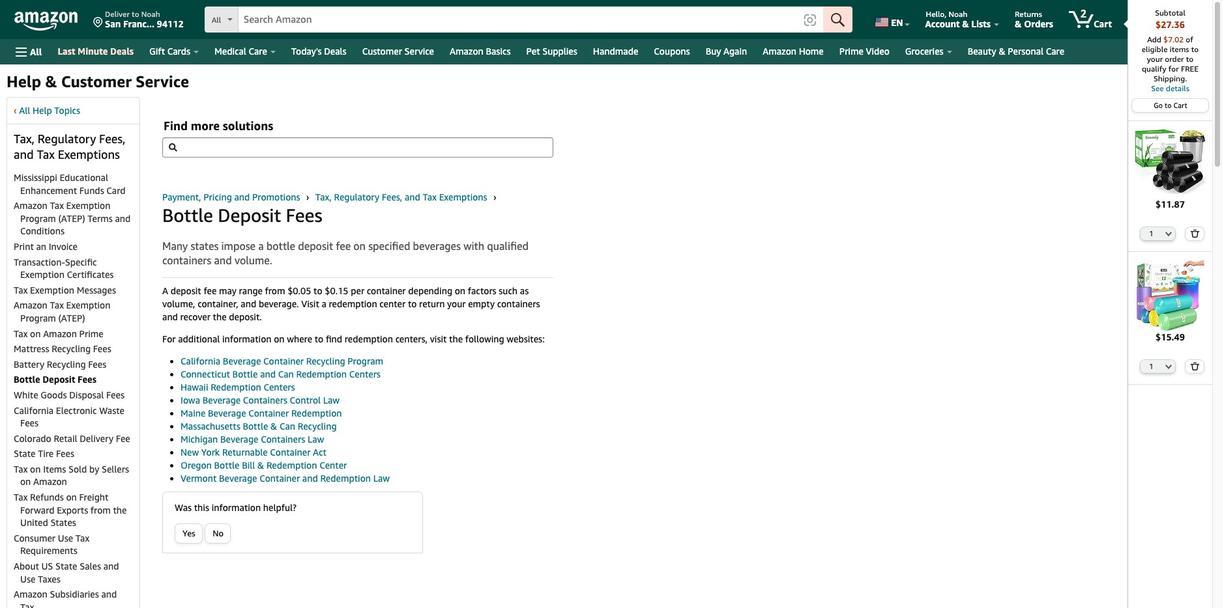 Task type: vqa. For each thing, say whether or not it's contained in the screenshot.
ELIGIBLE
yes



Task type: describe. For each thing, give the bounding box(es) containing it.
fees inside article
[[286, 205, 322, 226]]

california inside california beverage container recycling program connecticut bottle and can redemption centers hawaii redemption centers iowa beverage containers control law maine beverage container redemption massachusetts bottle & can recycling michigan beverage containers law new york returnable container act oregon bottle bill & redemption center vermont beverage container and redemption law
[[181, 356, 220, 367]]

subtotal $27.36
[[1155, 8, 1185, 30]]

vermont
[[181, 473, 217, 484]]

0 vertical spatial containers
[[243, 395, 287, 406]]

tax up "mattress"
[[14, 328, 28, 339]]

medical
[[214, 46, 246, 57]]

tax refunds on freight forward exports from the united states link
[[14, 492, 127, 529]]

go to cart link
[[1132, 99, 1208, 112]]

amazon basics
[[450, 46, 511, 57]]

0 vertical spatial can
[[278, 369, 294, 380]]

1 vertical spatial redemption
[[345, 334, 393, 345]]

beverage down bill
[[219, 473, 257, 484]]

& for returns
[[1015, 18, 1022, 29]]

and up bottle deposit fees
[[234, 192, 250, 203]]

sold
[[68, 464, 87, 475]]

pet supplies
[[526, 46, 577, 57]]

and down act
[[302, 473, 318, 484]]

find more solutions
[[164, 119, 273, 133]]

redemption up iowa beverage containers control law link
[[211, 382, 261, 393]]

gift cards
[[149, 46, 190, 57]]

see details link
[[1135, 83, 1206, 93]]

2 (atep) from the top
[[58, 313, 85, 324]]

dropdown image for $11.87
[[1166, 231, 1172, 236]]

2 deals from the left
[[324, 46, 347, 57]]

beverage.
[[259, 298, 299, 309]]

find
[[326, 334, 342, 345]]

customer service
[[362, 46, 434, 57]]

1 deals from the left
[[110, 46, 134, 57]]

exports
[[57, 505, 88, 516]]

handmade
[[593, 46, 638, 57]]

container,
[[198, 298, 238, 309]]

deliver to noah san franc... 94112‌
[[105, 9, 184, 29]]

information for additional
[[222, 334, 271, 345]]

the inside the mississippi educational enhancement funds card amazon tax exemption program (atep) terms and conditions print an invoice transaction-specific exemption certificates tax exemption messages amazon tax exemption program (atep) tax on amazon prime mattress recycling fees battery recycling fees bottle deposit fees white goods disposal fees california electronic waste fees colorado retail delivery fee state tire fees tax on items sold by sellers on amazon tax refunds on freight forward exports from the united states consumer use tax requirements about us state sales and use taxes amazon subsidiaries and tax
[[113, 505, 127, 516]]

prime video
[[839, 46, 890, 57]]

to up visit
[[314, 285, 322, 296]]

0 horizontal spatial customer
[[61, 72, 132, 91]]

tax down state tire fees link
[[14, 464, 28, 475]]

containers inside many states impose a bottle deposit fee on specified beverages with qualified containers          and volume.
[[162, 254, 211, 267]]

topics
[[54, 105, 80, 116]]

center
[[319, 460, 347, 471]]

exemption down the messages
[[66, 300, 110, 311]]

san
[[105, 18, 121, 29]]

no
[[213, 528, 224, 539]]

search image
[[169, 143, 177, 152]]

to right go
[[1165, 101, 1172, 109]]

to left find
[[315, 334, 323, 345]]

tire
[[38, 449, 54, 460]]

today's
[[291, 46, 322, 57]]

tax, regulatory fees, and tax exemptions
[[14, 132, 126, 162]]

delete image for $15.49
[[1190, 363, 1200, 371]]

1 horizontal spatial state
[[55, 561, 77, 572]]

consumer
[[14, 533, 55, 544]]

beverages
[[413, 240, 461, 253]]

for additional information on where to find redemption centers, visit the following             websites:
[[162, 334, 545, 345]]

groceries link
[[897, 42, 960, 61]]

customer inside navigation navigation
[[362, 46, 402, 57]]

franc...
[[123, 18, 154, 29]]

tax up beverages at the left top of page
[[423, 192, 437, 203]]

volume.
[[235, 254, 272, 267]]

and inside tax, regulatory fees, and tax exemptions
[[14, 147, 34, 162]]

white
[[14, 390, 38, 401]]

returns
[[1015, 9, 1042, 19]]

exemption down transaction- on the top of the page
[[20, 269, 64, 280]]

on inside many states impose a bottle deposit fee on specified beverages with qualified containers          and volume.
[[353, 240, 366, 253]]

messages
[[77, 285, 116, 296]]

california beverage container recycling program link
[[181, 356, 383, 367]]

amazon down 'tax exemption messages' link
[[14, 300, 47, 311]]

0 vertical spatial state
[[14, 449, 36, 460]]

eligible
[[1142, 44, 1168, 54]]

1 care from the left
[[249, 46, 267, 57]]

tax, regulatory fees, and tax exemptions link
[[315, 192, 490, 203]]

to right items
[[1191, 44, 1199, 54]]

for
[[162, 334, 176, 345]]

this
[[194, 502, 209, 513]]

to inside deliver to noah san franc... 94112‌
[[132, 9, 139, 19]]

1 vertical spatial cart
[[1174, 101, 1187, 109]]

colorado
[[14, 433, 51, 444]]

prime inside navigation navigation
[[839, 46, 863, 57]]

amazon down taxes
[[14, 589, 47, 600]]

1 vertical spatial tax,
[[315, 192, 332, 203]]

exemption down funds
[[66, 200, 110, 211]]

mattress recycling fees link
[[14, 344, 111, 355]]

1 vertical spatial law
[[308, 434, 324, 445]]

redemption down control
[[291, 408, 342, 419]]

go
[[1154, 101, 1163, 109]]

solutions
[[223, 119, 273, 133]]

connecticut
[[181, 369, 230, 380]]

account & lists
[[925, 18, 991, 29]]

containers inside a deposit fee may range from $0.05 to $0.15 per container depending on factors such          as volume, container, and beverage. visit a redemption center to return your empty          containers and recover the deposit.
[[497, 298, 540, 309]]

to left return at the left
[[408, 298, 417, 309]]

many states impose a bottle deposit fee on specified beverages with qualified containers          and volume.
[[162, 240, 528, 267]]

‹ all help topics
[[14, 105, 80, 116]]

1 vertical spatial help
[[33, 105, 52, 116]]

may
[[219, 285, 237, 296]]

about
[[14, 561, 39, 572]]

new york returnable container act link
[[181, 447, 326, 458]]

beverage down hawaii redemption centers link
[[202, 395, 241, 406]]

tax down about
[[20, 602, 34, 609]]

1 › from the left
[[306, 192, 309, 203]]

redemption up control
[[296, 369, 347, 380]]

was
[[175, 502, 192, 513]]

2 › from the left
[[493, 192, 496, 203]]

container down iowa beverage containers control law link
[[248, 408, 289, 419]]

& for help
[[45, 72, 57, 91]]

recover
[[180, 311, 210, 322]]

1 vertical spatial can
[[280, 421, 295, 432]]

to right order on the top right of page
[[1186, 54, 1193, 64]]

beverage up hawaii redemption centers link
[[223, 356, 261, 367]]

beverage up returnable
[[220, 434, 258, 445]]

a inside many states impose a bottle deposit fee on specified beverages with qualified containers          and volume.
[[258, 240, 264, 253]]

recycling down find
[[306, 356, 345, 367]]

and right sales
[[103, 561, 119, 572]]

range
[[239, 285, 263, 296]]

for
[[1168, 64, 1179, 74]]

exemption up "amazon tax exemption program (atep)" link
[[30, 285, 74, 296]]

redemption down center
[[320, 473, 371, 484]]

container down oregon bottle bill & redemption center link at the left bottom of the page
[[259, 473, 300, 484]]

1 horizontal spatial fees,
[[382, 192, 402, 203]]

supplies
[[542, 46, 577, 57]]

tax down transaction- on the top of the page
[[14, 285, 28, 296]]

personal
[[1008, 46, 1043, 57]]

mississippi educational enhancement funds card amazon tax exemption program (atep) terms and conditions print an invoice transaction-specific exemption certificates tax exemption messages amazon tax exemption program (atep) tax on amazon prime mattress recycling fees battery recycling fees bottle deposit fees white goods disposal fees california electronic waste fees colorado retail delivery fee state tire fees tax on items sold by sellers on amazon tax refunds on freight forward exports from the united states consumer use tax requirements about us state sales and use taxes amazon subsidiaries and tax
[[14, 172, 131, 609]]

1 for $11.87
[[1149, 229, 1153, 238]]

on down state tire fees link
[[30, 464, 41, 475]]

1 vertical spatial containers
[[261, 434, 305, 445]]

buy
[[706, 46, 721, 57]]

was this information helpful?
[[175, 502, 297, 513]]

2 vertical spatial all
[[19, 105, 30, 116]]

1 vertical spatial regulatory
[[334, 192, 379, 203]]

2 horizontal spatial the
[[449, 334, 463, 345]]

volume,
[[162, 298, 195, 309]]

prime inside the mississippi educational enhancement funds card amazon tax exemption program (atep) terms and conditions print an invoice transaction-specific exemption certificates tax exemption messages amazon tax exemption program (atep) tax on amazon prime mattress recycling fees battery recycling fees bottle deposit fees white goods disposal fees california electronic waste fees colorado retail delivery fee state tire fees tax on items sold by sellers on amazon tax refunds on freight forward exports from the united states consumer use tax requirements about us state sales and use taxes amazon subsidiaries and tax
[[79, 328, 103, 339]]

by
[[89, 464, 99, 475]]

refunds
[[30, 492, 64, 503]]

lists
[[971, 18, 991, 29]]

& for beauty
[[999, 46, 1005, 57]]

account
[[925, 18, 960, 29]]

container up vermont beverage container and redemption law link
[[270, 447, 310, 458]]

amazon image
[[14, 12, 78, 31]]

on left where at the left
[[274, 334, 284, 345]]

buy again link
[[698, 42, 755, 61]]

amazon down enhancement
[[14, 200, 47, 211]]

michigan
[[181, 434, 218, 445]]

1 (atep) from the top
[[58, 213, 85, 224]]

on up exports
[[66, 492, 77, 503]]

redemption inside a deposit fee may range from $0.05 to $0.15 per container depending on factors such          as volume, container, and beverage. visit a redemption center to return your empty          containers and recover the deposit.
[[329, 298, 377, 309]]

1 vertical spatial program
[[20, 313, 56, 324]]

enhancement
[[20, 185, 77, 196]]

massachusetts bottle & can recycling link
[[181, 421, 337, 432]]

us
[[41, 561, 53, 572]]

beverage up massachusetts
[[208, 408, 246, 419]]

see details
[[1151, 83, 1189, 93]]

handmade link
[[585, 42, 646, 61]]

0 vertical spatial use
[[58, 533, 73, 544]]

and right subsidiaries
[[101, 589, 117, 600]]

basics
[[486, 46, 511, 57]]

oregon
[[181, 460, 212, 471]]

iowa beverage containers control law link
[[181, 395, 340, 406]]

amazon down items
[[33, 477, 67, 488]]

tax down enhancement
[[50, 200, 64, 211]]

recycling down mattress recycling fees link at bottom left
[[47, 359, 86, 370]]

buy again
[[706, 46, 747, 57]]

amazon inside amazon home link
[[763, 46, 796, 57]]

fee inside many states impose a bottle deposit fee on specified beverages with qualified containers          and volume.
[[336, 240, 351, 253]]

2 vertical spatial law
[[373, 473, 390, 484]]

service inside navigation navigation
[[404, 46, 434, 57]]

0 vertical spatial law
[[323, 395, 340, 406]]

such
[[499, 285, 518, 296]]

recycling up battery recycling fees link
[[52, 344, 91, 355]]

card
[[106, 185, 126, 196]]



Task type: locate. For each thing, give the bounding box(es) containing it.
0 vertical spatial regulatory
[[38, 132, 96, 146]]

payment, pricing and promotions link
[[162, 192, 303, 203]]

bottle up michigan beverage containers law link
[[243, 421, 268, 432]]

service
[[404, 46, 434, 57], [136, 72, 189, 91]]

0 vertical spatial centers
[[349, 369, 381, 380]]

the right visit
[[449, 334, 463, 345]]

invoice
[[49, 241, 78, 252]]

exemptions inside tax, regulatory fees, and tax exemptions
[[58, 147, 120, 162]]

None submit
[[823, 7, 853, 33], [1186, 227, 1203, 240], [1186, 361, 1203, 374], [823, 7, 853, 33], [1186, 227, 1203, 240], [1186, 361, 1203, 374]]

1 dropdown image from the top
[[1166, 231, 1172, 236]]

amazon inside amazon basics link
[[450, 46, 483, 57]]

1 horizontal spatial care
[[1046, 46, 1064, 57]]

cart right 2
[[1094, 18, 1112, 29]]

tax up forward
[[14, 492, 28, 503]]

all inside 'button'
[[30, 46, 42, 57]]

freight
[[79, 492, 108, 503]]

the down container,
[[213, 311, 227, 322]]

1 vertical spatial from
[[90, 505, 111, 516]]

1 horizontal spatial fee
[[336, 240, 351, 253]]

noah right hello,
[[949, 9, 967, 19]]

1 horizontal spatial deposit
[[298, 240, 333, 253]]

information for this
[[212, 502, 261, 513]]

massachusetts
[[181, 421, 240, 432]]

as
[[520, 285, 529, 296]]

0 vertical spatial your
[[1147, 54, 1163, 64]]

0 horizontal spatial service
[[136, 72, 189, 91]]

0 horizontal spatial a
[[258, 240, 264, 253]]

pet supplies link
[[518, 42, 585, 61]]

minute
[[78, 46, 108, 57]]

containers down massachusetts bottle & can recycling link
[[261, 434, 305, 445]]

of
[[1186, 35, 1193, 44]]

& inside returns & orders
[[1015, 18, 1022, 29]]

0 horizontal spatial from
[[90, 505, 111, 516]]

0 vertical spatial information
[[222, 334, 271, 345]]

on up "mattress"
[[30, 328, 41, 339]]

bottle down payment,
[[162, 205, 213, 226]]

conditions
[[20, 226, 65, 237]]

noah inside deliver to noah san franc... 94112‌
[[141, 9, 160, 19]]

redemption
[[296, 369, 347, 380], [211, 382, 261, 393], [291, 408, 342, 419], [266, 460, 317, 471], [320, 473, 371, 484]]

containers down the many
[[162, 254, 211, 267]]

use down "states"
[[58, 533, 73, 544]]

1 vertical spatial 1
[[1149, 363, 1153, 371]]

exemptions up the educational
[[58, 147, 120, 162]]

and up specified
[[405, 192, 420, 203]]

tax,
[[14, 132, 35, 146], [315, 192, 332, 203]]

1 vertical spatial use
[[20, 574, 35, 585]]

centers,
[[395, 334, 428, 345]]

program
[[20, 213, 56, 224], [20, 313, 56, 324], [347, 356, 383, 367]]

help down all 'button'
[[7, 72, 41, 91]]

No submit
[[206, 525, 230, 543]]

visit
[[301, 298, 319, 309]]

1 for $15.49
[[1149, 363, 1153, 371]]

0 vertical spatial (atep)
[[58, 213, 85, 224]]

order
[[1165, 54, 1184, 64]]

0 vertical spatial prime
[[839, 46, 863, 57]]

michigan beverage containers law link
[[181, 434, 324, 445]]

connecticut bottle and can redemption centers link
[[181, 369, 381, 380]]

All search field
[[204, 7, 853, 34]]

pet
[[526, 46, 540, 57]]

can down maine beverage container redemption link on the left of page
[[280, 421, 295, 432]]

on left specified
[[353, 240, 366, 253]]

your inside a deposit fee may range from $0.05 to $0.15 per container depending on factors such          as volume, container, and beverage. visit a redemption center to return your empty          containers and recover the deposit.
[[447, 298, 466, 309]]

specified
[[368, 240, 410, 253]]

0 vertical spatial deposit
[[298, 240, 333, 253]]

& up all help topics link
[[45, 72, 57, 91]]

0 horizontal spatial containers
[[162, 254, 211, 267]]

recycling up act
[[298, 421, 337, 432]]

$11.87
[[1156, 199, 1185, 210]]

0 horizontal spatial noah
[[141, 9, 160, 19]]

$7.02
[[1163, 35, 1184, 44]]

container up connecticut bottle and can redemption centers link
[[263, 356, 304, 367]]

care right medical
[[249, 46, 267, 57]]

care right personal
[[1046, 46, 1064, 57]]

1 horizontal spatial customer
[[362, 46, 402, 57]]

deposit inside the mississippi educational enhancement funds card amazon tax exemption program (atep) terms and conditions print an invoice transaction-specific exemption certificates tax exemption messages amazon tax exemption program (atep) tax on amazon prime mattress recycling fees battery recycling fees bottle deposit fees white goods disposal fees california electronic waste fees colorado retail delivery fee state tire fees tax on items sold by sellers on amazon tax refunds on freight forward exports from the united states consumer use tax requirements about us state sales and use taxes amazon subsidiaries and tax
[[42, 374, 75, 385]]

0 horizontal spatial deposit
[[42, 374, 75, 385]]

1
[[1149, 229, 1153, 238], [1149, 363, 1153, 371]]

dropdown image for $15.49
[[1166, 365, 1172, 370]]

Search Amazon text field
[[238, 7, 797, 32]]

program down for additional information on where to find redemption centers, visit the following             websites:
[[347, 356, 383, 367]]

1 horizontal spatial a
[[322, 298, 326, 309]]

0 vertical spatial program
[[20, 213, 56, 224]]

deposit inside many states impose a bottle deposit fee on specified beverages with qualified containers          and volume.
[[298, 240, 333, 253]]

fees,
[[99, 132, 126, 146], [382, 192, 402, 203]]

and down volume,
[[162, 311, 178, 322]]

0 horizontal spatial deposit
[[171, 285, 201, 296]]

on inside a deposit fee may range from $0.05 to $0.15 per container depending on factors such          as volume, container, and beverage. visit a redemption center to return your empty          containers and recover the deposit.
[[455, 285, 465, 296]]

dropdown image
[[1166, 231, 1172, 236], [1166, 365, 1172, 370]]

0 vertical spatial fee
[[336, 240, 351, 253]]

1 horizontal spatial use
[[58, 533, 73, 544]]

1 vertical spatial fees,
[[382, 192, 402, 203]]

0 horizontal spatial the
[[113, 505, 127, 516]]

find
[[164, 119, 188, 133]]

2 delete image from the top
[[1190, 363, 1200, 371]]

2 1 from the top
[[1149, 363, 1153, 371]]

1 delete image from the top
[[1190, 229, 1200, 238]]

›
[[306, 192, 309, 203], [493, 192, 496, 203]]

0 horizontal spatial your
[[447, 298, 466, 309]]

deposit right the bottle
[[298, 240, 333, 253]]

transaction-
[[14, 257, 65, 268]]

last minute deals link
[[50, 42, 141, 61]]

0 vertical spatial help
[[7, 72, 41, 91]]

1 vertical spatial containers
[[497, 298, 540, 309]]

information up the no
[[212, 502, 261, 513]]

and right terms
[[115, 213, 131, 224]]

(atep) left terms
[[58, 213, 85, 224]]

0 vertical spatial tax,
[[14, 132, 35, 146]]

of eligible items to your order to qualify for free shipping.
[[1142, 35, 1199, 83]]

(atep)
[[58, 213, 85, 224], [58, 313, 85, 324]]

0 horizontal spatial ›
[[306, 192, 309, 203]]

regulatory inside tax, regulatory fees, and tax exemptions
[[38, 132, 96, 146]]

fees
[[286, 205, 322, 226], [93, 344, 111, 355], [88, 359, 106, 370], [78, 374, 96, 385], [106, 390, 124, 401], [20, 418, 38, 429], [56, 449, 74, 460]]

information
[[222, 334, 271, 345], [212, 502, 261, 513]]

york
[[201, 447, 220, 458]]

on up "refunds"
[[20, 477, 31, 488]]

sales
[[80, 561, 101, 572]]

retail
[[54, 433, 77, 444]]

and down california beverage container recycling program link
[[260, 369, 276, 380]]

and down range
[[241, 298, 256, 309]]

0 vertical spatial from
[[265, 285, 285, 296]]

tax inside tax, regulatory fees, and tax exemptions
[[37, 147, 55, 162]]

recycling
[[52, 344, 91, 355], [306, 356, 345, 367], [47, 359, 86, 370], [298, 421, 337, 432]]

all inside search field
[[212, 15, 221, 25]]

and
[[14, 147, 34, 162], [234, 192, 250, 203], [405, 192, 420, 203], [115, 213, 131, 224], [214, 254, 232, 267], [241, 298, 256, 309], [162, 311, 178, 322], [260, 369, 276, 380], [302, 473, 318, 484], [103, 561, 119, 572], [101, 589, 117, 600]]

oregon bottle bill & redemption center link
[[181, 460, 347, 471]]

1 horizontal spatial your
[[1147, 54, 1163, 64]]

1 horizontal spatial regulatory
[[334, 192, 379, 203]]

amazon subsidiaries and tax link
[[14, 589, 117, 609]]

all right ‹
[[19, 105, 30, 116]]

subtotal
[[1155, 8, 1185, 18]]

1 horizontal spatial noah
[[949, 9, 967, 19]]

1 noah from the left
[[141, 9, 160, 19]]

containers up maine beverage container redemption link on the left of page
[[243, 395, 287, 406]]

1 vertical spatial your
[[447, 298, 466, 309]]

fees, up specified
[[382, 192, 402, 203]]

1.2 gallon/330pcs strong trash bags colorful clear garbage bags by teivio, bathroom trash can bin liners, small plastic bags for home office kitchen, multicolor image
[[1134, 260, 1206, 331]]

details
[[1166, 83, 1189, 93]]

1 vertical spatial exemptions
[[439, 192, 487, 203]]

battery recycling fees link
[[14, 359, 106, 370]]

following
[[465, 334, 504, 345]]

can
[[278, 369, 294, 380], [280, 421, 295, 432]]

0 vertical spatial redemption
[[329, 298, 377, 309]]

amazon
[[450, 46, 483, 57], [763, 46, 796, 57], [14, 200, 47, 211], [14, 300, 47, 311], [43, 328, 77, 339], [33, 477, 67, 488], [14, 589, 47, 600]]

Find more solutions search field
[[162, 138, 553, 158]]

and up mississippi
[[14, 147, 34, 162]]

orders
[[1024, 18, 1053, 29]]

exemptions up "with" in the top of the page
[[439, 192, 487, 203]]

0 horizontal spatial fee
[[204, 285, 217, 296]]

states
[[191, 240, 219, 253]]

hommaly 1.2 gallon 240 pcs small black trash bags, strong garbage bags, bathroom trash can bin liners unscented, mini plastic bags for office, waste basket liner, fit 3,4.5,6 liters, 0.5,0.8,1,1.2 gal image
[[1134, 126, 1206, 198]]

subsidiaries
[[50, 589, 99, 600]]

fees, inside tax, regulatory fees, and tax exemptions
[[99, 132, 126, 146]]

0 vertical spatial all
[[212, 15, 221, 25]]

program up tax on amazon prime link
[[20, 313, 56, 324]]

medical care
[[214, 46, 267, 57]]

fee inside a deposit fee may range from $0.05 to $0.15 per container depending on factors such          as volume, container, and beverage. visit a redemption center to return your empty          containers and recover the deposit.
[[204, 285, 217, 296]]

bottle down york
[[214, 460, 239, 471]]

information inside bottle deposit fees article
[[222, 334, 271, 345]]

1 vertical spatial deposit
[[171, 285, 201, 296]]

redemption up vermont beverage container and redemption law link
[[266, 460, 317, 471]]

& down maine beverage container redemption link on the left of page
[[270, 421, 277, 432]]

certificates
[[67, 269, 114, 280]]

service left amazon basics
[[404, 46, 434, 57]]

cards
[[167, 46, 190, 57]]

tax up mississippi
[[37, 147, 55, 162]]

1 vertical spatial state
[[55, 561, 77, 572]]

deliver
[[105, 9, 130, 19]]

0 vertical spatial cart
[[1094, 18, 1112, 29]]

0 horizontal spatial centers
[[264, 382, 295, 393]]

all
[[212, 15, 221, 25], [30, 46, 42, 57], [19, 105, 30, 116]]

en
[[891, 17, 903, 28]]

1 vertical spatial fee
[[204, 285, 217, 296]]

hawaii redemption centers link
[[181, 382, 295, 393]]

a inside a deposit fee may range from $0.05 to $0.15 per container depending on factors such          as volume, container, and beverage. visit a redemption center to return your empty          containers and recover the deposit.
[[322, 298, 326, 309]]

empty
[[468, 298, 495, 309]]

container
[[367, 285, 406, 296]]

deposit.
[[229, 311, 262, 322]]

1 vertical spatial delete image
[[1190, 363, 1200, 371]]

& inside beauty & personal care link
[[999, 46, 1005, 57]]

1 vertical spatial dropdown image
[[1166, 365, 1172, 370]]

colorado retail delivery fee link
[[14, 433, 130, 444]]

groceries
[[905, 46, 943, 57]]

service down gift
[[136, 72, 189, 91]]

from up beverage.
[[265, 285, 285, 296]]

from inside the mississippi educational enhancement funds card amazon tax exemption program (atep) terms and conditions print an invoice transaction-specific exemption certificates tax exemption messages amazon tax exemption program (atep) tax on amazon prime mattress recycling fees battery recycling fees bottle deposit fees white goods disposal fees california electronic waste fees colorado retail delivery fee state tire fees tax on items sold by sellers on amazon tax refunds on freight forward exports from the united states consumer use tax requirements about us state sales and use taxes amazon subsidiaries and tax
[[90, 505, 111, 516]]

delete image
[[1190, 229, 1200, 238], [1190, 363, 1200, 371]]

tax, down ‹
[[14, 132, 35, 146]]

state tire fees link
[[14, 449, 74, 460]]

bottle deposit fees article
[[162, 204, 553, 485]]

0 horizontal spatial prime
[[79, 328, 103, 339]]

can down california beverage container recycling program link
[[278, 369, 294, 380]]

1 horizontal spatial deals
[[324, 46, 347, 57]]

1 vertical spatial service
[[136, 72, 189, 91]]

2 dropdown image from the top
[[1166, 365, 1172, 370]]

navigation navigation
[[0, 0, 1213, 609]]

program inside california beverage container recycling program connecticut bottle and can redemption centers hawaii redemption centers iowa beverage containers control law maine beverage container redemption massachusetts bottle & can recycling michigan beverage containers law new york returnable container act oregon bottle bill & redemption center vermont beverage container and redemption law
[[347, 356, 383, 367]]

0 vertical spatial containers
[[162, 254, 211, 267]]

transaction-specific exemption certificates link
[[14, 257, 114, 280]]

0 vertical spatial service
[[404, 46, 434, 57]]

2 care from the left
[[1046, 46, 1064, 57]]

deposit inside a deposit fee may range from $0.05 to $0.15 per container depending on factors such          as volume, container, and beverage. visit a redemption center to return your empty          containers and recover the deposit.
[[171, 285, 201, 296]]

centers down for additional information on where to find redemption centers, visit the following             websites:
[[349, 369, 381, 380]]

0 horizontal spatial fees,
[[99, 132, 126, 146]]

and inside many states impose a bottle deposit fee on specified beverages with qualified containers          and volume.
[[214, 254, 232, 267]]

electronic
[[56, 405, 97, 416]]

state
[[14, 449, 36, 460], [55, 561, 77, 572]]

customer down last minute deals link
[[61, 72, 132, 91]]

0 horizontal spatial california
[[14, 405, 54, 416]]

0 vertical spatial the
[[213, 311, 227, 322]]

1 vertical spatial a
[[322, 298, 326, 309]]

redemption right find
[[345, 334, 393, 345]]

containers down as
[[497, 298, 540, 309]]

1 horizontal spatial ›
[[493, 192, 496, 203]]

amazon up mattress recycling fees link at bottom left
[[43, 328, 77, 339]]

1 horizontal spatial from
[[265, 285, 285, 296]]

california inside the mississippi educational enhancement funds card amazon tax exemption program (atep) terms and conditions print an invoice transaction-specific exemption certificates tax exemption messages amazon tax exemption program (atep) tax on amazon prime mattress recycling fees battery recycling fees bottle deposit fees white goods disposal fees california electronic waste fees colorado retail delivery fee state tire fees tax on items sold by sellers on amazon tax refunds on freight forward exports from the united states consumer use tax requirements about us state sales and use taxes amazon subsidiaries and tax
[[14, 405, 54, 416]]

a right visit
[[322, 298, 326, 309]]

tax down 'tax exemption messages' link
[[50, 300, 64, 311]]

1 horizontal spatial service
[[404, 46, 434, 57]]

add
[[1147, 35, 1161, 44]]

tax down "states"
[[75, 533, 89, 544]]

deals right today's
[[324, 46, 347, 57]]

information down deposit.
[[222, 334, 271, 345]]

tax, inside tax, regulatory fees, and tax exemptions
[[14, 132, 35, 146]]

1 vertical spatial information
[[212, 502, 261, 513]]

bottle
[[162, 205, 213, 226], [232, 369, 258, 380], [14, 374, 40, 385], [243, 421, 268, 432], [214, 460, 239, 471]]

1 vertical spatial deposit
[[42, 374, 75, 385]]

use down about
[[20, 574, 35, 585]]

1 vertical spatial the
[[449, 334, 463, 345]]

1 horizontal spatial tax,
[[315, 192, 332, 203]]

bottle inside the mississippi educational enhancement funds card amazon tax exemption program (atep) terms and conditions print an invoice transaction-specific exemption certificates tax exemption messages amazon tax exemption program (atep) tax on amazon prime mattress recycling fees battery recycling fees bottle deposit fees white goods disposal fees california electronic waste fees colorado retail delivery fee state tire fees tax on items sold by sellers on amazon tax refunds on freight forward exports from the united states consumer use tax requirements about us state sales and use taxes amazon subsidiaries and tax
[[14, 374, 40, 385]]

from inside a deposit fee may range from $0.05 to $0.15 per container depending on factors such          as volume, container, and beverage. visit a redemption center to return your empty          containers and recover the deposit.
[[265, 285, 285, 296]]

0 vertical spatial delete image
[[1190, 229, 1200, 238]]

& right bill
[[257, 460, 264, 471]]

& right beauty
[[999, 46, 1005, 57]]

state right us
[[55, 561, 77, 572]]

california up connecticut
[[181, 356, 220, 367]]

1 horizontal spatial centers
[[349, 369, 381, 380]]

0 vertical spatial customer
[[362, 46, 402, 57]]

delete image for $11.87
[[1190, 229, 1200, 238]]

0 horizontal spatial tax,
[[14, 132, 35, 146]]

0 vertical spatial exemptions
[[58, 147, 120, 162]]

amazon left home
[[763, 46, 796, 57]]

1 horizontal spatial containers
[[497, 298, 540, 309]]

2 vertical spatial program
[[347, 356, 383, 367]]

per
[[351, 285, 364, 296]]

dropdown image down $11.87
[[1166, 231, 1172, 236]]

94112‌
[[157, 18, 184, 29]]

deposit inside article
[[218, 205, 281, 226]]

a deposit fee may range from $0.05 to $0.15 per container depending on factors such          as volume, container, and beverage. visit a redemption center to return your empty          containers and recover the deposit.
[[162, 285, 540, 322]]

Yes submit
[[175, 525, 202, 543]]

(atep) up tax on amazon prime link
[[58, 313, 85, 324]]

0 horizontal spatial cart
[[1094, 18, 1112, 29]]

the inside a deposit fee may range from $0.05 to $0.15 per container depending on factors such          as volume, container, and beverage. visit a redemption center to return your empty          containers and recover the deposit.
[[213, 311, 227, 322]]

› up qualified
[[493, 192, 496, 203]]

1 vertical spatial prime
[[79, 328, 103, 339]]

beverage
[[223, 356, 261, 367], [202, 395, 241, 406], [208, 408, 246, 419], [220, 434, 258, 445], [219, 473, 257, 484]]

regulatory down the topics
[[38, 132, 96, 146]]

& for account
[[962, 18, 969, 29]]

1 horizontal spatial the
[[213, 311, 227, 322]]

0 horizontal spatial regulatory
[[38, 132, 96, 146]]

go to cart
[[1154, 101, 1187, 109]]

bottle
[[266, 240, 295, 253]]

the down sellers
[[113, 505, 127, 516]]

coupons
[[654, 46, 690, 57]]

0 horizontal spatial use
[[20, 574, 35, 585]]

1 vertical spatial california
[[14, 405, 54, 416]]

0 vertical spatial deposit
[[218, 205, 281, 226]]

program up the conditions on the top left of page
[[20, 213, 56, 224]]

& inside help & customer service link
[[45, 72, 57, 91]]

factors
[[468, 285, 496, 296]]

delivery
[[80, 433, 113, 444]]

waste
[[99, 405, 125, 416]]

0 vertical spatial a
[[258, 240, 264, 253]]

again
[[723, 46, 747, 57]]

taxes
[[38, 574, 60, 585]]

1 horizontal spatial prime
[[839, 46, 863, 57]]

states
[[50, 518, 76, 529]]

1 horizontal spatial deposit
[[218, 205, 281, 226]]

prime up mattress recycling fees link at bottom left
[[79, 328, 103, 339]]

0 horizontal spatial deals
[[110, 46, 134, 57]]

tax, right promotions
[[315, 192, 332, 203]]

0 horizontal spatial care
[[249, 46, 267, 57]]

returns & orders
[[1015, 9, 1053, 29]]

mattress
[[14, 344, 49, 355]]

your inside of eligible items to your order to qualify for free shipping.
[[1147, 54, 1163, 64]]

deposit
[[298, 240, 333, 253], [171, 285, 201, 296]]

home
[[799, 46, 824, 57]]

0 horizontal spatial exemptions
[[58, 147, 120, 162]]

cart down details
[[1174, 101, 1187, 109]]

1 horizontal spatial exemptions
[[439, 192, 487, 203]]

1 horizontal spatial cart
[[1174, 101, 1187, 109]]

2 noah from the left
[[949, 9, 967, 19]]

deals down san
[[110, 46, 134, 57]]

bottle up hawaii redemption centers link
[[232, 369, 258, 380]]

terms
[[88, 213, 113, 224]]

1 1 from the top
[[1149, 229, 1153, 238]]

impose
[[221, 240, 256, 253]]

deposit up volume,
[[171, 285, 201, 296]]

california electronic waste fees link
[[14, 405, 125, 429]]

bottle up the white on the bottom of page
[[14, 374, 40, 385]]

last
[[58, 46, 75, 57]]

iowa
[[181, 395, 200, 406]]

1 vertical spatial (atep)
[[58, 313, 85, 324]]



